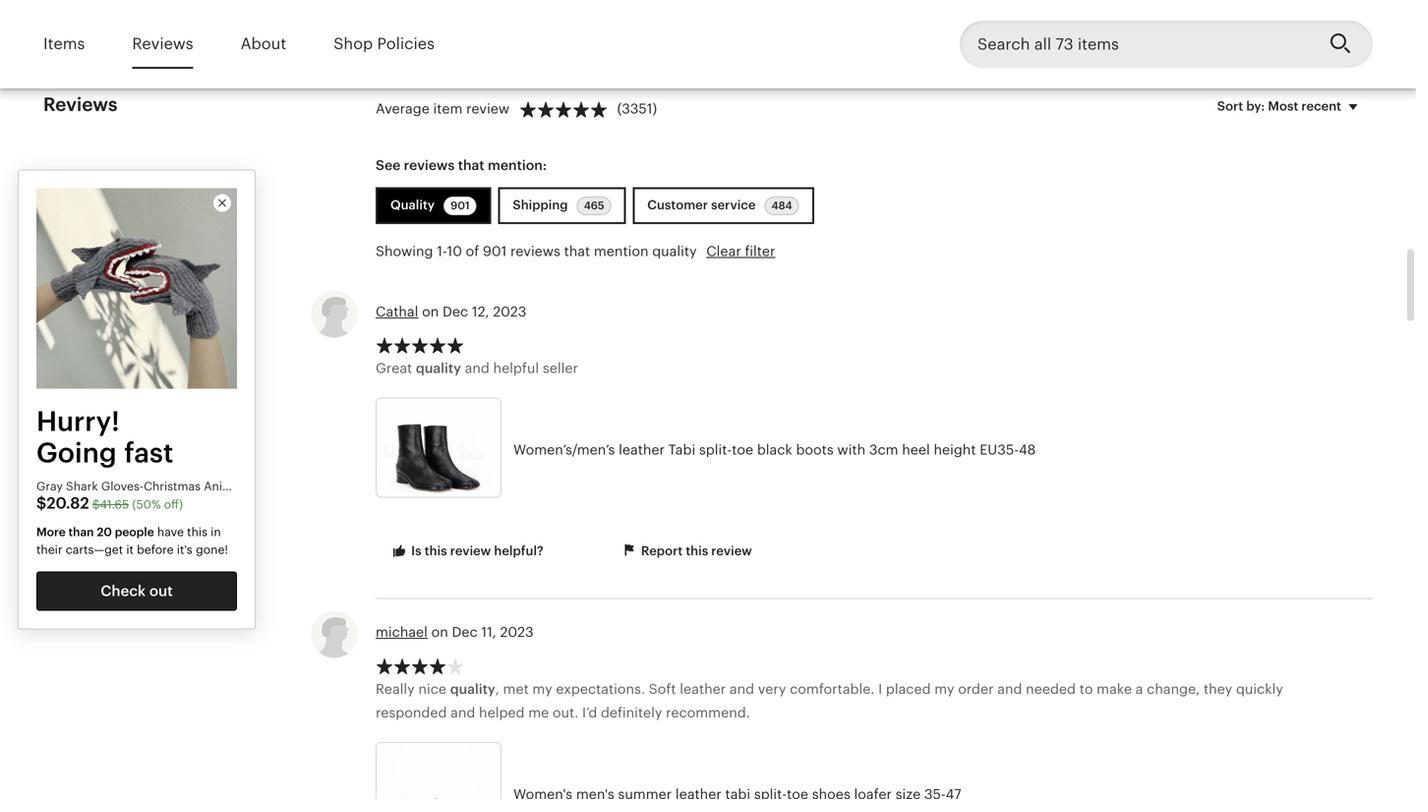 Task type: describe. For each thing, give the bounding box(es) containing it.
they
[[1204, 681, 1232, 697]]

$20.82
[[36, 495, 89, 513]]

split-
[[699, 442, 732, 458]]

showing
[[376, 243, 433, 259]]

(50%
[[132, 498, 161, 512]]

have
[[157, 526, 184, 539]]

leather inside women's/men's leather tabi split-toe black boots with 3cm heel height eu35-48 link
[[619, 442, 665, 458]]

1 horizontal spatial reviews
[[510, 243, 560, 259]]

clear filter link
[[706, 243, 775, 259]]

1 horizontal spatial reviews
[[132, 35, 193, 53]]

of
[[466, 243, 479, 259]]

great quality and helpful seller
[[376, 360, 578, 376]]

48
[[1019, 442, 1036, 458]]

change,
[[1147, 681, 1200, 697]]

a
[[1136, 681, 1143, 697]]

1-
[[437, 243, 447, 259]]

1 my from the left
[[532, 681, 552, 697]]

2 vertical spatial quality
[[450, 681, 495, 697]]

boots
[[796, 442, 834, 458]]

review for average item review
[[466, 101, 510, 117]]

really
[[376, 681, 415, 697]]

shipping
[[513, 197, 571, 212]]

review for is this review helpful?
[[450, 544, 491, 559]]

women's/men's leather tabi split-toe black boots with 3cm heel height eu35-48 link
[[376, 398, 1153, 503]]

out
[[149, 583, 173, 600]]

soft
[[649, 681, 676, 697]]

on for michael
[[431, 625, 448, 640]]

and right order
[[997, 681, 1022, 697]]

reviews link
[[132, 21, 193, 67]]

0 vertical spatial quality
[[652, 243, 697, 259]]

,
[[495, 681, 499, 697]]

seller
[[543, 360, 578, 376]]

out.
[[553, 705, 579, 721]]

sort
[[1217, 99, 1243, 114]]

comfortable.
[[790, 681, 875, 697]]

i'd
[[582, 705, 597, 721]]

toe
[[732, 442, 753, 458]]

leather inside , met my expectations. soft leather and very comfortable. i placed my order and needed to make a change,  they quickly responded and helped me out. i'd definitely recommend.
[[680, 681, 726, 697]]

more than 20 people
[[36, 526, 154, 539]]

report this review button
[[606, 534, 767, 570]]

484
[[772, 199, 792, 212]]

average item review
[[376, 101, 510, 117]]

me
[[528, 705, 549, 721]]

responded
[[376, 705, 447, 721]]

on for cathal
[[422, 304, 439, 319]]

3cm
[[869, 442, 898, 458]]

2023 for cathal on dec 12, 2023
[[493, 304, 526, 319]]

see reviews that mention:
[[376, 158, 547, 173]]

with
[[837, 442, 866, 458]]

helped
[[479, 705, 525, 721]]

women's/men's leather tabi split-toe black boots with 3cm heel height eu35-48
[[513, 442, 1036, 458]]

recommend.
[[666, 705, 750, 721]]

this for report
[[686, 544, 708, 559]]

helpful
[[493, 360, 539, 376]]

than
[[68, 526, 94, 539]]

make
[[1097, 681, 1132, 697]]

michael link
[[376, 625, 428, 640]]

items link
[[43, 21, 85, 67]]

12,
[[472, 304, 489, 319]]

shop
[[334, 35, 373, 53]]

their
[[36, 543, 62, 557]]

very
[[758, 681, 786, 697]]

0 horizontal spatial that
[[458, 158, 484, 173]]

quality
[[390, 197, 438, 212]]

order
[[958, 681, 994, 697]]

great
[[376, 360, 412, 376]]

is this review helpful?
[[408, 544, 544, 559]]

really nice quality
[[376, 681, 495, 697]]

quickly
[[1236, 681, 1283, 697]]

about
[[241, 35, 286, 53]]

10
[[447, 243, 462, 259]]

off)
[[164, 498, 183, 512]]

needed
[[1026, 681, 1076, 697]]

nice
[[418, 681, 446, 697]]

2 my from the left
[[934, 681, 954, 697]]

review for report this review
[[711, 544, 752, 559]]



Task type: vqa. For each thing, say whether or not it's contained in the screenshot.
today on the right of the page
no



Task type: locate. For each thing, give the bounding box(es) containing it.
that left mention
[[564, 243, 590, 259]]

901 down see reviews that mention:
[[451, 199, 470, 212]]

$41.65
[[92, 498, 129, 512]]

0 vertical spatial on
[[422, 304, 439, 319]]

11,
[[481, 625, 496, 640]]

dec for 12,
[[443, 304, 468, 319]]

on right 'cathal'
[[422, 304, 439, 319]]

women's/men's
[[513, 442, 615, 458]]

and down really nice quality
[[451, 705, 475, 721]]

i
[[878, 681, 882, 697]]

sort by: most recent
[[1217, 99, 1341, 114]]

items
[[43, 35, 85, 53]]

review left helpful?
[[450, 544, 491, 559]]

met
[[503, 681, 529, 697]]

is this review helpful? button
[[376, 534, 558, 570]]

filter
[[745, 243, 775, 259]]

quality down customer
[[652, 243, 697, 259]]

have this in their carts—get it before it's gone!
[[36, 526, 228, 557]]

0 vertical spatial dec
[[443, 304, 468, 319]]

before
[[137, 543, 174, 557]]

2023
[[493, 304, 526, 319], [500, 625, 534, 640]]

dec left 11,
[[452, 625, 478, 640]]

leather up the recommend.
[[680, 681, 726, 697]]

see
[[376, 158, 401, 173]]

0 horizontal spatial reviews
[[43, 94, 118, 115]]

and left very
[[730, 681, 754, 697]]

it
[[126, 543, 134, 557]]

helpful?
[[494, 544, 544, 559]]

1 vertical spatial reviews
[[510, 243, 560, 259]]

michael on dec 11, 2023
[[376, 625, 534, 640]]

1 vertical spatial on
[[431, 625, 448, 640]]

0 vertical spatial leather
[[619, 442, 665, 458]]

this right "is"
[[425, 544, 447, 559]]

quality up helped
[[450, 681, 495, 697]]

quality
[[652, 243, 697, 259], [416, 360, 461, 376], [450, 681, 495, 697]]

and left helpful
[[465, 360, 490, 376]]

0 vertical spatial that
[[458, 158, 484, 173]]

mention
[[594, 243, 649, 259]]

going fast
[[36, 437, 173, 468]]

showing 1-10 of 901 reviews that mention quality clear filter
[[376, 243, 775, 259]]

901 right "of"
[[483, 243, 507, 259]]

20
[[97, 526, 112, 539]]

leather
[[619, 442, 665, 458], [680, 681, 726, 697]]

0 vertical spatial 901
[[451, 199, 470, 212]]

that left mention:
[[458, 158, 484, 173]]

reviews down shipping
[[510, 243, 560, 259]]

my up me in the left of the page
[[532, 681, 552, 697]]

in
[[211, 526, 221, 539]]

check out
[[101, 583, 173, 600]]

0 horizontal spatial 901
[[451, 199, 470, 212]]

0 vertical spatial reviews
[[132, 35, 193, 53]]

2023 right 12,
[[493, 304, 526, 319]]

review right report
[[711, 544, 752, 559]]

sort by: most recent button
[[1203, 86, 1380, 127]]

review right item
[[466, 101, 510, 117]]

1 vertical spatial leather
[[680, 681, 726, 697]]

height
[[934, 442, 976, 458]]

1 vertical spatial quality
[[416, 360, 461, 376]]

hurry!
[[36, 406, 120, 437]]

2023 for michael on dec 11, 2023
[[500, 625, 534, 640]]

2 horizontal spatial this
[[686, 544, 708, 559]]

1 horizontal spatial 901
[[483, 243, 507, 259]]

to
[[1079, 681, 1093, 697]]

shop policies
[[334, 35, 435, 53]]

my left order
[[934, 681, 954, 697]]

0 horizontal spatial my
[[532, 681, 552, 697]]

this right report
[[686, 544, 708, 559]]

customer service
[[647, 197, 759, 212]]

0 vertical spatial 2023
[[493, 304, 526, 319]]

it's gone!
[[177, 543, 228, 557]]

check
[[101, 583, 146, 600]]

quality right great
[[416, 360, 461, 376]]

recent
[[1301, 99, 1341, 114]]

service
[[711, 197, 756, 212]]

1 vertical spatial dec
[[452, 625, 478, 640]]

1 vertical spatial reviews
[[43, 94, 118, 115]]

1 horizontal spatial my
[[934, 681, 954, 697]]

reviews right see
[[404, 158, 455, 173]]

0 horizontal spatial this
[[187, 526, 207, 539]]

is
[[411, 544, 422, 559]]

heel
[[902, 442, 930, 458]]

this for have
[[187, 526, 207, 539]]

, met my expectations. soft leather and very comfortable. i placed my order and needed to make a change,  they quickly responded and helped me out. i'd definitely recommend.
[[376, 681, 1283, 721]]

definitely
[[601, 705, 662, 721]]

report this review
[[638, 544, 752, 559]]

1 horizontal spatial that
[[564, 243, 590, 259]]

1 vertical spatial that
[[564, 243, 590, 259]]

901
[[451, 199, 470, 212], [483, 243, 507, 259]]

review
[[466, 101, 510, 117], [450, 544, 491, 559], [711, 544, 752, 559]]

most
[[1268, 99, 1298, 114]]

$20.82 $41.65 (50% off)
[[36, 495, 183, 513]]

cathal
[[376, 304, 418, 319]]

dec left 12,
[[443, 304, 468, 319]]

more
[[36, 526, 66, 539]]

tabi
[[668, 442, 695, 458]]

1 horizontal spatial leather
[[680, 681, 726, 697]]

policies
[[377, 35, 435, 53]]

1 vertical spatial 901
[[483, 243, 507, 259]]

on right michael link
[[431, 625, 448, 640]]

0 horizontal spatial reviews
[[404, 158, 455, 173]]

on
[[422, 304, 439, 319], [431, 625, 448, 640]]

average
[[376, 101, 430, 117]]

1 vertical spatial 2023
[[500, 625, 534, 640]]

cathal on dec 12, 2023
[[376, 304, 526, 319]]

1 horizontal spatial this
[[425, 544, 447, 559]]

eu35-
[[980, 442, 1019, 458]]

0 vertical spatial reviews
[[404, 158, 455, 173]]

michael
[[376, 625, 428, 640]]

this inside have this in their carts—get it before it's gone!
[[187, 526, 207, 539]]

2023 right 11,
[[500, 625, 534, 640]]

about link
[[241, 21, 286, 67]]

report
[[641, 544, 683, 559]]

placed
[[886, 681, 931, 697]]

people
[[115, 526, 154, 539]]

item
[[433, 101, 463, 117]]

expectations.
[[556, 681, 645, 697]]

Search all 73 items text field
[[960, 21, 1314, 68]]

black
[[757, 442, 792, 458]]

dec for 11,
[[452, 625, 478, 640]]

0 horizontal spatial leather
[[619, 442, 665, 458]]

this up it's gone!
[[187, 526, 207, 539]]

dec
[[443, 304, 468, 319], [452, 625, 478, 640]]

this for is
[[425, 544, 447, 559]]

cathal link
[[376, 304, 418, 319]]

carts—get
[[66, 543, 123, 557]]

(3351)
[[617, 101, 657, 117]]

leather left tabi
[[619, 442, 665, 458]]

my
[[532, 681, 552, 697], [934, 681, 954, 697]]



